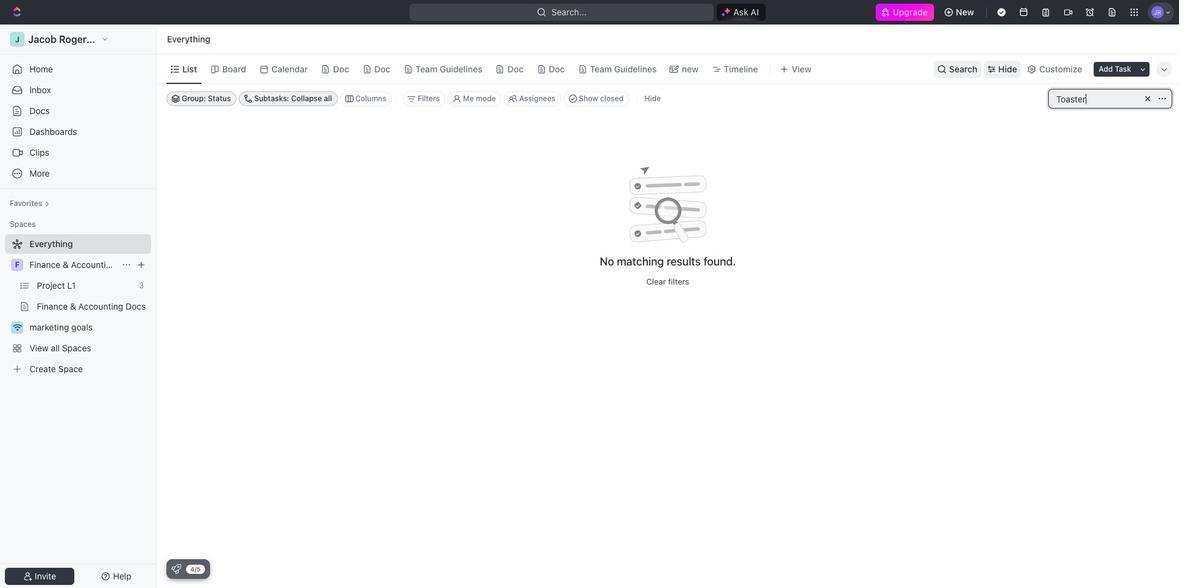 Task type: describe. For each thing, give the bounding box(es) containing it.
onboarding checklist button element
[[171, 565, 181, 575]]

sidebar navigation
[[0, 25, 159, 589]]

tree inside sidebar navigation
[[5, 235, 151, 380]]



Task type: vqa. For each thing, say whether or not it's contained in the screenshot.
Search Tasks... 'text field'
yes



Task type: locate. For each thing, give the bounding box(es) containing it.
onboarding checklist button image
[[171, 565, 181, 575]]

finance & accounting team, , element
[[11, 259, 23, 271]]

wifi image
[[13, 324, 22, 332]]

Search tasks... text field
[[1049, 90, 1172, 108]]

tree
[[5, 235, 151, 380]]

jacob rogers's workspace, , element
[[10, 32, 25, 47]]



